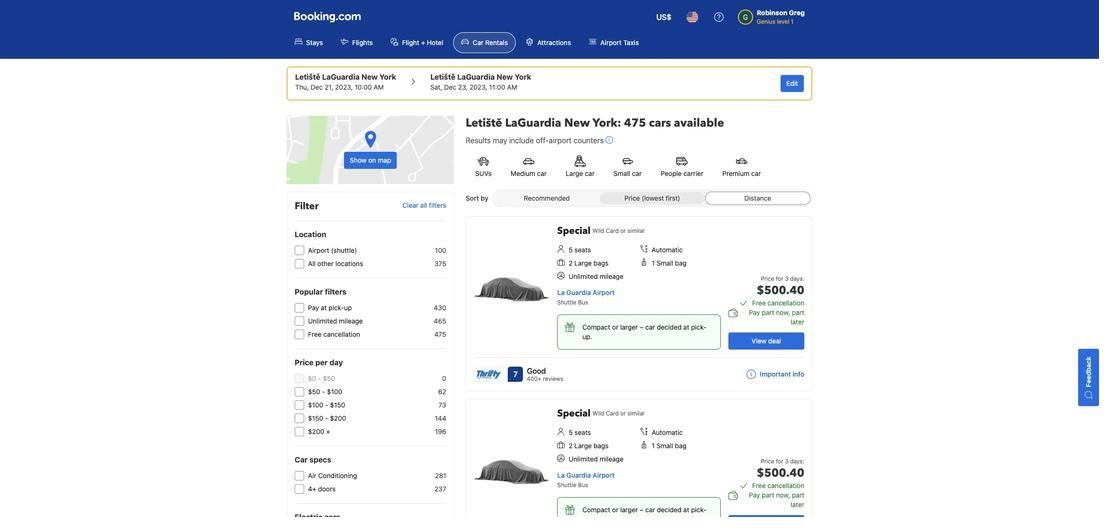 Task type: describe. For each thing, give the bounding box(es) containing it.
$50 - $100
[[308, 388, 342, 396]]

letiště for letiště laguardia new york: 475 cars available
[[466, 115, 502, 131]]

car for car specs
[[295, 456, 308, 464]]

airport inside 'link'
[[601, 38, 622, 47]]

seats for second product card group from the bottom "la guardia airport" button
[[575, 246, 591, 254]]

car for medium car
[[537, 169, 547, 178]]

car for premium car
[[752, 169, 761, 178]]

level
[[777, 18, 790, 25]]

0 vertical spatial cancellation
[[768, 299, 805, 307]]

large inside large car button
[[566, 169, 583, 178]]

$0
[[308, 375, 316, 383]]

people
[[661, 169, 682, 178]]

seats for "la guardia airport" button related to 1st product card group from the bottom of the page
[[575, 429, 591, 437]]

0 horizontal spatial $50
[[308, 388, 320, 396]]

at for 1st product card group from the bottom of the page
[[684, 506, 690, 514]]

0 horizontal spatial $150
[[308, 414, 323, 423]]

new for thu,
[[362, 73, 378, 81]]

special for 1st product card group from the bottom of the page
[[558, 407, 591, 420]]

medium
[[511, 169, 535, 178]]

york for letiště laguardia new york thu, dec 21, 2023, 10:00 am
[[380, 73, 396, 81]]

2023, for letiště laguardia new york sat, dec 23, 2023, 11:00 am
[[470, 83, 488, 91]]

2 pay part now, part later from the top
[[749, 491, 805, 509]]

0 vertical spatial free cancellation
[[753, 299, 805, 307]]

la guardia airport button for second product card group from the bottom
[[558, 289, 615, 297]]

+ for flight
[[421, 38, 425, 47]]

$0 - $50
[[308, 375, 335, 383]]

1 product card group from the top
[[466, 216, 816, 392]]

up. for 1st product card group from the bottom of the page
[[583, 516, 592, 517]]

car rentals link
[[453, 32, 516, 53]]

include
[[509, 136, 534, 145]]

suvs button
[[466, 150, 501, 184]]

popular filters
[[295, 288, 347, 296]]

$100 - $150
[[308, 401, 345, 409]]

york for letiště laguardia new york sat, dec 23, 2023, 11:00 am
[[515, 73, 532, 81]]

4+
[[308, 485, 316, 493]]

supplied by thrifty image
[[474, 367, 504, 382]]

465
[[434, 317, 446, 325]]

important info button
[[747, 370, 805, 379]]

feedback button
[[1079, 349, 1100, 406]]

medium car
[[511, 169, 547, 178]]

price (lowest first)
[[625, 194, 680, 202]]

good 400+ reviews
[[527, 367, 564, 383]]

sort by
[[466, 194, 489, 202]]

available
[[674, 115, 724, 131]]

2 $500.40 from the top
[[757, 466, 805, 481]]

0 vertical spatial $200
[[330, 414, 346, 423]]

customer rating 7 good element
[[527, 366, 564, 377]]

2 bus from the top
[[578, 482, 588, 489]]

430
[[434, 304, 446, 312]]

1 pay part now, part later from the top
[[749, 309, 805, 326]]

laguardia for letiště laguardia new york: 475 cars available
[[505, 115, 562, 131]]

144
[[435, 414, 446, 423]]

196
[[435, 428, 446, 436]]

air
[[308, 472, 317, 480]]

2 letiště laguardia new york group from the left
[[431, 71, 532, 92]]

premium car button
[[713, 150, 771, 184]]

bags for second product card group from the bottom
[[594, 259, 609, 267]]

flights link
[[333, 32, 381, 53]]

by
[[481, 194, 489, 202]]

4+ doors
[[308, 485, 336, 493]]

0 vertical spatial pick-
[[329, 304, 344, 312]]

york:
[[593, 115, 621, 131]]

– for second product card group from the bottom
[[640, 323, 644, 331]]

unlimited mileage for 1st product card group from the bottom of the page
[[569, 455, 624, 463]]

attractions link
[[518, 32, 579, 53]]

0 vertical spatial at
[[321, 304, 327, 312]]

large car
[[566, 169, 595, 178]]

2 for "la guardia airport" button related to 1st product card group from the bottom of the page
[[569, 442, 573, 450]]

- for $100
[[325, 401, 328, 409]]

card for 1st product card group from the bottom of the page
[[606, 410, 619, 417]]

flights
[[352, 38, 373, 47]]

info
[[793, 370, 805, 378]]

la guardia airport button for 1st product card group from the bottom of the page
[[558, 471, 615, 480]]

2 later from the top
[[791, 501, 805, 509]]

0 vertical spatial 475
[[624, 115, 646, 131]]

letiště laguardia new york sat, dec 23, 2023, 11:00 am
[[431, 73, 532, 91]]

1 vertical spatial free cancellation
[[308, 330, 360, 339]]

2 product card group from the top
[[466, 399, 813, 517]]

flight + hotel
[[402, 38, 443, 47]]

results may include off-airport counters
[[466, 136, 604, 145]]

23,
[[458, 83, 468, 91]]

0 vertical spatial free
[[753, 299, 766, 307]]

5 seats for "la guardia airport" button related to 1st product card group from the bottom of the page
[[569, 429, 591, 437]]

$150 - $200
[[308, 414, 346, 423]]

price per day
[[295, 358, 343, 367]]

mileage for 1st product card group from the bottom of the page
[[600, 455, 624, 463]]

on
[[369, 156, 376, 164]]

2 3 from the top
[[785, 458, 789, 465]]

location
[[295, 230, 326, 239]]

airport (shuttle)
[[308, 246, 357, 254]]

may
[[493, 136, 507, 145]]

10:00
[[355, 83, 372, 91]]

air conditioning
[[308, 472, 357, 480]]

62
[[438, 388, 446, 396]]

0 horizontal spatial $100
[[308, 401, 323, 409]]

premium car
[[723, 169, 761, 178]]

2 vertical spatial cancellation
[[768, 482, 805, 490]]

0 horizontal spatial filters
[[325, 288, 347, 296]]

1 vertical spatial unlimited
[[308, 317, 337, 325]]

attractions
[[538, 38, 571, 47]]

robinson greg genius level 1
[[757, 9, 805, 25]]

filter
[[295, 200, 319, 213]]

la for second product card group from the bottom "la guardia airport" button
[[558, 289, 565, 297]]

0
[[442, 375, 446, 383]]

large for second product card group from the bottom
[[575, 259, 592, 267]]

400+
[[527, 376, 542, 383]]

1 days: from the top
[[790, 275, 805, 282]]

stays link
[[287, 32, 331, 53]]

2 days: from the top
[[790, 458, 805, 465]]

automatic for 1st product card group from the bottom of the page
[[652, 429, 683, 437]]

suvs
[[475, 169, 492, 178]]

specs
[[310, 456, 331, 464]]

genius
[[757, 18, 776, 25]]

doors
[[318, 485, 336, 493]]

show
[[350, 156, 367, 164]]

(lowest
[[642, 194, 664, 202]]

la guardia airport shuttle bus for second product card group from the bottom "la guardia airport" button
[[558, 289, 615, 306]]

locations
[[336, 260, 363, 268]]

1 vertical spatial 475
[[435, 330, 446, 339]]

decided for "la guardia airport" button related to 1st product card group from the bottom of the page
[[657, 506, 682, 514]]

bags for 1st product card group from the bottom of the page
[[594, 442, 609, 450]]

flight
[[402, 38, 419, 47]]

237
[[435, 485, 446, 493]]

2 now, from the top
[[776, 491, 790, 499]]

important info
[[760, 370, 805, 378]]

laguardia for letiště laguardia new york sat, dec 23, 2023, 11:00 am
[[457, 73, 495, 81]]

similar for second product card group from the bottom "la guardia airport" button
[[628, 227, 645, 235]]

off-
[[536, 136, 549, 145]]

day
[[330, 358, 343, 367]]

up
[[344, 304, 352, 312]]

car for car rentals
[[473, 38, 484, 47]]

taxis
[[624, 38, 639, 47]]

sort
[[466, 194, 479, 202]]

flight + hotel link
[[383, 32, 452, 53]]

2 vertical spatial free
[[753, 482, 766, 490]]

1 vertical spatial free
[[308, 330, 322, 339]]

la for "la guardia airport" button related to 1st product card group from the bottom of the page
[[558, 471, 565, 480]]

feedback
[[1085, 357, 1093, 387]]

small inside button
[[614, 169, 631, 178]]

1 vertical spatial mileage
[[339, 317, 363, 325]]

price inside sort by element
[[625, 194, 640, 202]]

other
[[318, 260, 334, 268]]

view
[[752, 337, 767, 345]]

1 for 1st product card group from the bottom of the page
[[652, 442, 655, 450]]

dec for letiště laguardia new york sat, dec 23, 2023, 11:00 am
[[444, 83, 456, 91]]

compact or larger – car decided at pick- up. for 1st product card group from the bottom of the page
[[583, 506, 707, 517]]

11:00
[[489, 83, 505, 91]]

people carrier
[[661, 169, 704, 178]]

airport taxis link
[[581, 32, 647, 53]]

view deal
[[752, 337, 781, 345]]

pick-up location element
[[295, 71, 396, 83]]



Task type: vqa. For each thing, say whether or not it's contained in the screenshot.
Worth
no



Task type: locate. For each thing, give the bounding box(es) containing it.
car inside button
[[537, 169, 547, 178]]

0 vertical spatial decided
[[657, 323, 682, 331]]

0 horizontal spatial am
[[374, 83, 384, 91]]

1 vertical spatial 5 seats
[[569, 429, 591, 437]]

free
[[753, 299, 766, 307], [308, 330, 322, 339], [753, 482, 766, 490]]

1 vertical spatial 1 small bag
[[652, 442, 687, 450]]

1 up. from the top
[[583, 333, 592, 341]]

compact for second product card group from the bottom "la guardia airport" button
[[583, 323, 611, 331]]

or
[[621, 227, 626, 235], [612, 323, 619, 331], [621, 410, 626, 417], [612, 506, 619, 514]]

dec inside 'letiště laguardia new york sat, dec 23, 2023, 11:00 am'
[[444, 83, 456, 91]]

73
[[439, 401, 446, 409]]

bus
[[578, 299, 588, 306], [578, 482, 588, 489]]

pick-
[[329, 304, 344, 312], [691, 323, 707, 331], [691, 506, 707, 514]]

$200 down $100 - $150
[[330, 414, 346, 423]]

airport
[[549, 136, 572, 145]]

1 2023, from the left
[[335, 83, 353, 91]]

1 now, from the top
[[776, 309, 790, 317]]

2 la from the top
[[558, 471, 565, 480]]

decided
[[657, 323, 682, 331], [657, 506, 682, 514]]

0 vertical spatial unlimited
[[569, 273, 598, 281]]

am inside 'letiště laguardia new york sat, dec 23, 2023, 11:00 am'
[[507, 83, 517, 91]]

special down recommended at the top of the page
[[558, 225, 591, 237]]

unlimited
[[569, 273, 598, 281], [308, 317, 337, 325], [569, 455, 598, 463]]

1 vertical spatial 2 large bags
[[569, 442, 609, 450]]

–
[[640, 323, 644, 331], [640, 506, 644, 514]]

am
[[374, 83, 384, 91], [507, 83, 517, 91]]

+ for $200
[[326, 428, 330, 436]]

la guardia airport shuttle bus for "la guardia airport" button related to 1st product card group from the bottom of the page
[[558, 471, 615, 489]]

product card group
[[466, 216, 816, 392], [466, 399, 813, 517]]

show on map button
[[287, 116, 454, 184]]

car rentals
[[473, 38, 508, 47]]

2023, inside 'letiště laguardia new york sat, dec 23, 2023, 11:00 am'
[[470, 83, 488, 91]]

free cancellation
[[753, 299, 805, 307], [308, 330, 360, 339], [753, 482, 805, 490]]

results
[[466, 136, 491, 145]]

new inside letiště laguardia new york thu, dec 21, 2023, 10:00 am
[[362, 73, 378, 81]]

carrier
[[684, 169, 704, 178]]

5 for second product card group from the bottom "la guardia airport" button
[[569, 246, 573, 254]]

2 horizontal spatial letiště
[[466, 115, 502, 131]]

5 seats for second product card group from the bottom "la guardia airport" button
[[569, 246, 591, 254]]

car left rentals
[[473, 38, 484, 47]]

1 vertical spatial similar
[[628, 410, 645, 417]]

bags
[[594, 259, 609, 267], [594, 442, 609, 450]]

bag for "la guardia airport" button related to 1st product card group from the bottom of the page
[[675, 442, 687, 450]]

2 compact from the top
[[583, 506, 611, 514]]

am for letiště laguardia new york sat, dec 23, 2023, 11:00 am
[[507, 83, 517, 91]]

larger for "la guardia airport" button related to 1st product card group from the bottom of the page
[[620, 506, 638, 514]]

1 letiště laguardia new york group from the left
[[295, 71, 396, 92]]

1 vertical spatial special
[[558, 407, 591, 420]]

1 dec from the left
[[311, 83, 323, 91]]

later
[[791, 318, 805, 326], [791, 501, 805, 509]]

$200 down $150 - $200 at left bottom
[[308, 428, 324, 436]]

similar
[[628, 227, 645, 235], [628, 410, 645, 417]]

car inside skip to main content element
[[473, 38, 484, 47]]

0 vertical spatial seats
[[575, 246, 591, 254]]

counters
[[574, 136, 604, 145]]

popular
[[295, 288, 323, 296]]

letiště up sat,
[[431, 73, 456, 81]]

2 up. from the top
[[583, 516, 592, 517]]

2 seats from the top
[[575, 429, 591, 437]]

laguardia up drop-off date element
[[457, 73, 495, 81]]

1 horizontal spatial car
[[473, 38, 484, 47]]

pick-up date element
[[295, 83, 396, 92]]

0 vertical spatial bag
[[675, 259, 687, 267]]

$200
[[330, 414, 346, 423], [308, 428, 324, 436]]

deal
[[769, 337, 781, 345]]

1 later from the top
[[791, 318, 805, 326]]

clear
[[403, 201, 419, 209]]

0 horizontal spatial laguardia
[[322, 73, 360, 81]]

car left specs
[[295, 456, 308, 464]]

2 automatic from the top
[[652, 429, 683, 437]]

all
[[420, 201, 427, 209]]

0 horizontal spatial 475
[[435, 330, 446, 339]]

2023, inside letiště laguardia new york thu, dec 21, 2023, 10:00 am
[[335, 83, 353, 91]]

2 card from the top
[[606, 410, 619, 417]]

rentals
[[485, 38, 508, 47]]

0 vertical spatial 1
[[791, 18, 794, 25]]

2023, for letiště laguardia new york thu, dec 21, 2023, 10:00 am
[[335, 83, 353, 91]]

1 special from the top
[[558, 225, 591, 237]]

0 vertical spatial –
[[640, 323, 644, 331]]

1 wild from the top
[[593, 227, 605, 235]]

1 la from the top
[[558, 289, 565, 297]]

0 vertical spatial later
[[791, 318, 805, 326]]

+ down $150 - $200 at left bottom
[[326, 428, 330, 436]]

new up 11:00
[[497, 73, 513, 81]]

thu,
[[295, 83, 309, 91]]

all
[[308, 260, 316, 268]]

5 seats
[[569, 246, 591, 254], [569, 429, 591, 437]]

us$
[[657, 13, 672, 21]]

new inside 'letiště laguardia new york sat, dec 23, 2023, 11:00 am'
[[497, 73, 513, 81]]

1 bag from the top
[[675, 259, 687, 267]]

0 vertical spatial $50
[[323, 375, 335, 383]]

$50 up $50 - $100
[[323, 375, 335, 383]]

5 for "la guardia airport" button related to 1st product card group from the bottom of the page
[[569, 429, 573, 437]]

2 wild from the top
[[593, 410, 605, 417]]

+ left hotel
[[421, 38, 425, 47]]

letiště for letiště laguardia new york thu, dec 21, 2023, 10:00 am
[[295, 73, 320, 81]]

0 vertical spatial mileage
[[600, 273, 624, 281]]

1 2 large bags from the top
[[569, 259, 609, 267]]

1 card from the top
[[606, 227, 619, 235]]

- for $150
[[325, 414, 328, 423]]

1 vertical spatial days:
[[790, 458, 805, 465]]

0 vertical spatial shuttle
[[558, 299, 577, 306]]

1 vertical spatial for
[[776, 458, 784, 465]]

0 vertical spatial automatic
[[652, 246, 683, 254]]

part
[[762, 309, 775, 317], [792, 309, 805, 317], [762, 491, 775, 499], [792, 491, 805, 499]]

2 compact or larger – car decided at pick- up. from the top
[[583, 506, 707, 517]]

am inside letiště laguardia new york thu, dec 21, 2023, 10:00 am
[[374, 83, 384, 91]]

1 vertical spatial card
[[606, 410, 619, 417]]

york inside letiště laguardia new york thu, dec 21, 2023, 10:00 am
[[380, 73, 396, 81]]

1 small bag for second product card group from the bottom "la guardia airport" button
[[652, 259, 687, 267]]

small car
[[614, 169, 642, 178]]

1 vertical spatial unlimited mileage
[[308, 317, 363, 325]]

shuttle for second product card group from the bottom "la guardia airport" button
[[558, 299, 577, 306]]

1 am from the left
[[374, 83, 384, 91]]

all other locations
[[308, 260, 363, 268]]

bag for second product card group from the bottom "la guardia airport" button
[[675, 259, 687, 267]]

laguardia for letiště laguardia new york thu, dec 21, 2023, 10:00 am
[[322, 73, 360, 81]]

1 small bag for "la guardia airport" button related to 1st product card group from the bottom of the page
[[652, 442, 687, 450]]

at for second product card group from the bottom
[[684, 323, 690, 331]]

2023, down drop-off location element
[[470, 83, 488, 91]]

large for 1st product card group from the bottom of the page
[[575, 442, 592, 450]]

letiště laguardia new york: 475 cars available
[[466, 115, 724, 131]]

shuttle for "la guardia airport" button related to 1st product card group from the bottom of the page
[[558, 482, 577, 489]]

1 shuttle from the top
[[558, 299, 577, 306]]

2 larger from the top
[[620, 506, 638, 514]]

distance
[[745, 194, 772, 202]]

pay
[[308, 304, 319, 312], [749, 309, 760, 317], [749, 491, 760, 499]]

1 1 small bag from the top
[[652, 259, 687, 267]]

1 automatic from the top
[[652, 246, 683, 254]]

small for second product card group from the bottom "la guardia airport" button
[[657, 259, 673, 267]]

1 for from the top
[[776, 275, 784, 282]]

0 horizontal spatial 2023,
[[335, 83, 353, 91]]

unlimited mileage
[[569, 273, 624, 281], [308, 317, 363, 325], [569, 455, 624, 463]]

0 vertical spatial small
[[614, 169, 631, 178]]

- down $100 - $150
[[325, 414, 328, 423]]

1 vertical spatial la guardia airport button
[[558, 471, 615, 480]]

letiště for letiště laguardia new york sat, dec 23, 2023, 11:00 am
[[431, 73, 456, 81]]

2 horizontal spatial new
[[564, 115, 590, 131]]

1 vertical spatial pick-
[[691, 323, 707, 331]]

mileage for second product card group from the bottom
[[600, 273, 624, 281]]

1 vertical spatial larger
[[620, 506, 638, 514]]

new for sat,
[[497, 73, 513, 81]]

dec
[[311, 83, 323, 91], [444, 83, 456, 91]]

2 bags from the top
[[594, 442, 609, 450]]

0 vertical spatial days:
[[790, 275, 805, 282]]

guardia for "la guardia airport" button related to 1st product card group from the bottom of the page
[[567, 471, 591, 480]]

0 horizontal spatial +
[[326, 428, 330, 436]]

people carrier button
[[652, 150, 713, 184]]

1 vertical spatial special wild card or similar
[[558, 407, 645, 420]]

filters up pay at pick-up
[[325, 288, 347, 296]]

0 vertical spatial special wild card or similar
[[558, 225, 645, 237]]

1 5 from the top
[[569, 246, 573, 254]]

laguardia inside 'letiště laguardia new york sat, dec 23, 2023, 11:00 am'
[[457, 73, 495, 81]]

1 vertical spatial la guardia airport shuttle bus
[[558, 471, 615, 489]]

letiště up thu,
[[295, 73, 320, 81]]

dec for letiště laguardia new york thu, dec 21, 2023, 10:00 am
[[311, 83, 323, 91]]

map
[[378, 156, 391, 164]]

2 similar from the top
[[628, 410, 645, 417]]

us$ button
[[651, 6, 677, 28]]

1 decided from the top
[[657, 323, 682, 331]]

1 – from the top
[[640, 323, 644, 331]]

1 compact or larger – car decided at pick- up. from the top
[[583, 323, 707, 341]]

1 inside robinson greg genius level 1
[[791, 18, 794, 25]]

1 2 from the top
[[569, 259, 573, 267]]

sort by element
[[492, 190, 813, 207]]

similar for "la guardia airport" button related to 1st product card group from the bottom of the page
[[628, 410, 645, 417]]

guardia for second product card group from the bottom "la guardia airport" button
[[567, 289, 591, 297]]

0 vertical spatial 5 seats
[[569, 246, 591, 254]]

dec inside letiště laguardia new york thu, dec 21, 2023, 10:00 am
[[311, 83, 323, 91]]

search summary element
[[287, 66, 813, 101]]

2 1 small bag from the top
[[652, 442, 687, 450]]

- for $50
[[322, 388, 325, 396]]

large car button
[[556, 150, 604, 184]]

$150 up $200 +
[[308, 414, 323, 423]]

1 vertical spatial automatic
[[652, 429, 683, 437]]

1 vertical spatial 3
[[785, 458, 789, 465]]

good
[[527, 367, 546, 376]]

unlimited mileage for second product card group from the bottom
[[569, 273, 624, 281]]

decided for second product card group from the bottom "la guardia airport" button
[[657, 323, 682, 331]]

am right 11:00
[[507, 83, 517, 91]]

1 small bag
[[652, 259, 687, 267], [652, 442, 687, 450]]

skip to main content element
[[0, 0, 1100, 59]]

1 vertical spatial decided
[[657, 506, 682, 514]]

letiště laguardia new york thu, dec 21, 2023, 10:00 am
[[295, 73, 396, 91]]

1 seats from the top
[[575, 246, 591, 254]]

1 vertical spatial large
[[575, 259, 592, 267]]

filters right all
[[429, 201, 446, 209]]

1 vertical spatial at
[[684, 323, 690, 331]]

card for second product card group from the bottom
[[606, 227, 619, 235]]

2 large bags for "la guardia airport" button related to 1st product card group from the bottom of the page
[[569, 442, 609, 450]]

2 bag from the top
[[675, 442, 687, 450]]

0 vertical spatial 2
[[569, 259, 573, 267]]

2 special wild card or similar from the top
[[558, 407, 645, 420]]

car for small car
[[632, 169, 642, 178]]

1 vertical spatial product card group
[[466, 399, 813, 517]]

1 compact from the top
[[583, 323, 611, 331]]

2 2 large bags from the top
[[569, 442, 609, 450]]

2 large bags for second product card group from the bottom "la guardia airport" button
[[569, 259, 609, 267]]

2 2023, from the left
[[470, 83, 488, 91]]

edit button
[[781, 75, 804, 92]]

$150 up $150 - $200 at left bottom
[[330, 401, 345, 409]]

small car button
[[604, 150, 652, 184]]

475
[[624, 115, 646, 131], [435, 330, 446, 339]]

letiště inside letiště laguardia new york thu, dec 21, 2023, 10:00 am
[[295, 73, 320, 81]]

0 vertical spatial now,
[[776, 309, 790, 317]]

1 vertical spatial 1
[[652, 259, 655, 267]]

1 vertical spatial later
[[791, 501, 805, 509]]

1 larger from the top
[[620, 323, 638, 331]]

2 vertical spatial pick-
[[691, 506, 707, 514]]

1 horizontal spatial letiště laguardia new york group
[[431, 71, 532, 92]]

new up counters
[[564, 115, 590, 131]]

2 decided from the top
[[657, 506, 682, 514]]

filters inside button
[[429, 201, 446, 209]]

0 vertical spatial filters
[[429, 201, 446, 209]]

1 vertical spatial 2
[[569, 442, 573, 450]]

york inside 'letiště laguardia new york sat, dec 23, 2023, 11:00 am'
[[515, 73, 532, 81]]

2 for second product card group from the bottom "la guardia airport" button
[[569, 259, 573, 267]]

0 vertical spatial car
[[473, 38, 484, 47]]

0 vertical spatial special
[[558, 225, 591, 237]]

laguardia up results may include off-airport counters
[[505, 115, 562, 131]]

1 $500.40 from the top
[[757, 283, 805, 299]]

0 vertical spatial 2 large bags
[[569, 259, 609, 267]]

$100 down $50 - $100
[[308, 401, 323, 409]]

special down reviews
[[558, 407, 591, 420]]

2 for from the top
[[776, 458, 784, 465]]

drop-off date element
[[431, 83, 532, 92]]

2 vertical spatial unlimited mileage
[[569, 455, 624, 463]]

laguardia inside letiště laguardia new york thu, dec 21, 2023, 10:00 am
[[322, 73, 360, 81]]

cars
[[649, 115, 671, 131]]

1 la guardia airport button from the top
[[558, 289, 615, 297]]

2 vertical spatial at
[[684, 506, 690, 514]]

2 vertical spatial small
[[657, 442, 673, 450]]

1 guardia from the top
[[567, 289, 591, 297]]

car for large car
[[585, 169, 595, 178]]

0 vertical spatial la guardia airport shuttle bus
[[558, 289, 615, 306]]

1 horizontal spatial $50
[[323, 375, 335, 383]]

medium car button
[[501, 150, 556, 184]]

special wild card or similar
[[558, 225, 645, 237], [558, 407, 645, 420]]

1 vertical spatial la
[[558, 471, 565, 480]]

1 horizontal spatial 475
[[624, 115, 646, 131]]

$50 down '$0'
[[308, 388, 320, 396]]

- for $0
[[318, 375, 321, 383]]

2 york from the left
[[515, 73, 532, 81]]

letiště laguardia new york group
[[295, 71, 396, 92], [431, 71, 532, 92]]

1 horizontal spatial $100
[[327, 388, 342, 396]]

clear all filters button
[[403, 201, 446, 210]]

2 vertical spatial 1
[[652, 442, 655, 450]]

pay part now, part later
[[749, 309, 805, 326], [749, 491, 805, 509]]

unlimited for second product card group from the bottom
[[569, 273, 598, 281]]

0 vertical spatial similar
[[628, 227, 645, 235]]

0 horizontal spatial letiště laguardia new york group
[[295, 71, 396, 92]]

1 vertical spatial $100
[[308, 401, 323, 409]]

0 horizontal spatial new
[[362, 73, 378, 81]]

letiště up results
[[466, 115, 502, 131]]

wild
[[593, 227, 605, 235], [593, 410, 605, 417]]

1 horizontal spatial $200
[[330, 414, 346, 423]]

letiště inside 'letiště laguardia new york sat, dec 23, 2023, 11:00 am'
[[431, 73, 456, 81]]

1 vertical spatial bags
[[594, 442, 609, 450]]

1 horizontal spatial $150
[[330, 401, 345, 409]]

5
[[569, 246, 573, 254], [569, 429, 573, 437]]

1 5 seats from the top
[[569, 246, 591, 254]]

0 horizontal spatial york
[[380, 73, 396, 81]]

special for second product card group from the bottom
[[558, 225, 591, 237]]

1 york from the left
[[380, 73, 396, 81]]

0 vertical spatial compact or larger – car decided at pick- up.
[[583, 323, 707, 341]]

$100 up $100 - $150
[[327, 388, 342, 396]]

21,
[[325, 83, 333, 91]]

2 la guardia airport shuttle bus from the top
[[558, 471, 615, 489]]

compact or larger – car decided at pick- up. for second product card group from the bottom
[[583, 323, 707, 341]]

2 – from the top
[[640, 506, 644, 514]]

pay at pick-up
[[308, 304, 352, 312]]

- down the $0 - $50
[[322, 388, 325, 396]]

2 horizontal spatial laguardia
[[505, 115, 562, 131]]

wild for second product card group from the bottom "la guardia airport" button
[[593, 227, 605, 235]]

2 dec from the left
[[444, 83, 456, 91]]

1 3 from the top
[[785, 275, 789, 282]]

- up $150 - $200 at left bottom
[[325, 401, 328, 409]]

compact for "la guardia airport" button related to 1st product card group from the bottom of the page
[[583, 506, 611, 514]]

1 vertical spatial $200
[[308, 428, 324, 436]]

+ inside skip to main content element
[[421, 38, 425, 47]]

475 left cars
[[624, 115, 646, 131]]

la guardia airport button
[[558, 289, 615, 297], [558, 471, 615, 480]]

1 for second product card group from the bottom
[[652, 259, 655, 267]]

1 vertical spatial up.
[[583, 516, 592, 517]]

1 la guardia airport shuttle bus from the top
[[558, 289, 615, 306]]

1 vertical spatial guardia
[[567, 471, 591, 480]]

1 vertical spatial price for 3 days: $500.40
[[757, 458, 805, 481]]

0 vertical spatial larger
[[620, 323, 638, 331]]

2 special from the top
[[558, 407, 591, 420]]

1 similar from the top
[[628, 227, 645, 235]]

dec left 21,
[[311, 83, 323, 91]]

automatic for second product card group from the bottom
[[652, 246, 683, 254]]

0 vertical spatial wild
[[593, 227, 605, 235]]

$200 +
[[308, 428, 330, 436]]

2 guardia from the top
[[567, 471, 591, 480]]

drop-off location element
[[431, 71, 532, 83]]

1 vertical spatial now,
[[776, 491, 790, 499]]

am right 10:00
[[374, 83, 384, 91]]

1 bags from the top
[[594, 259, 609, 267]]

car
[[473, 38, 484, 47], [295, 456, 308, 464]]

0 vertical spatial price for 3 days: $500.40
[[757, 275, 805, 299]]

1 vertical spatial –
[[640, 506, 644, 514]]

first)
[[666, 194, 680, 202]]

pick- for 1st product card group from the bottom of the page
[[691, 506, 707, 514]]

new up 10:00
[[362, 73, 378, 81]]

1 vertical spatial $50
[[308, 388, 320, 396]]

important
[[760, 370, 791, 378]]

1 special wild card or similar from the top
[[558, 225, 645, 237]]

unlimited for 1st product card group from the bottom of the page
[[569, 455, 598, 463]]

if you choose one, you'll need to make your own way there - but prices can be a lot lower. image
[[606, 136, 614, 144], [606, 136, 614, 144]]

up. for second product card group from the bottom
[[583, 333, 592, 341]]

seats
[[575, 246, 591, 254], [575, 429, 591, 437]]

2 la guardia airport button from the top
[[558, 471, 615, 480]]

hotel
[[427, 38, 443, 47]]

2 5 from the top
[[569, 429, 573, 437]]

2 am from the left
[[507, 83, 517, 91]]

for
[[776, 275, 784, 282], [776, 458, 784, 465]]

475 down the "465"
[[435, 330, 446, 339]]

1 vertical spatial car
[[295, 456, 308, 464]]

2 5 seats from the top
[[569, 429, 591, 437]]

281
[[435, 472, 446, 480]]

1 bus from the top
[[578, 299, 588, 306]]

am for letiště laguardia new york thu, dec 21, 2023, 10:00 am
[[374, 83, 384, 91]]

dec left the 23,
[[444, 83, 456, 91]]

1 horizontal spatial dec
[[444, 83, 456, 91]]

2023, down pick-up location "element" at top left
[[335, 83, 353, 91]]

1 vertical spatial cancellation
[[323, 330, 360, 339]]

2 vertical spatial mileage
[[600, 455, 624, 463]]

2 2 from the top
[[569, 442, 573, 450]]

wild for "la guardia airport" button related to 1st product card group from the bottom of the page
[[593, 410, 605, 417]]

now,
[[776, 309, 790, 317], [776, 491, 790, 499]]

2 vertical spatial free cancellation
[[753, 482, 805, 490]]

larger for second product card group from the bottom "la guardia airport" button
[[620, 323, 638, 331]]

pick- for second product card group from the bottom
[[691, 323, 707, 331]]

0 horizontal spatial letiště
[[295, 73, 320, 81]]

1 horizontal spatial laguardia
[[457, 73, 495, 81]]

0 vertical spatial product card group
[[466, 216, 816, 392]]

new
[[362, 73, 378, 81], [497, 73, 513, 81], [564, 115, 590, 131]]

375
[[435, 260, 446, 268]]

1 vertical spatial $150
[[308, 414, 323, 423]]

0 vertical spatial up.
[[583, 333, 592, 341]]

filters
[[429, 201, 446, 209], [325, 288, 347, 296]]

1 vertical spatial shuttle
[[558, 482, 577, 489]]

2 price for 3 days: $500.40 from the top
[[757, 458, 805, 481]]

- right '$0'
[[318, 375, 321, 383]]

100
[[435, 246, 446, 254]]

1 price for 3 days: $500.40 from the top
[[757, 275, 805, 299]]

small for "la guardia airport" button related to 1st product card group from the bottom of the page
[[657, 442, 673, 450]]

new for 475
[[564, 115, 590, 131]]

– for 1st product card group from the bottom of the page
[[640, 506, 644, 514]]

laguardia up pick-up date 'element' at the left top of page
[[322, 73, 360, 81]]

large
[[566, 169, 583, 178], [575, 259, 592, 267], [575, 442, 592, 450]]

1 vertical spatial wild
[[593, 410, 605, 417]]

2 shuttle from the top
[[558, 482, 577, 489]]

greg
[[789, 9, 805, 17]]



